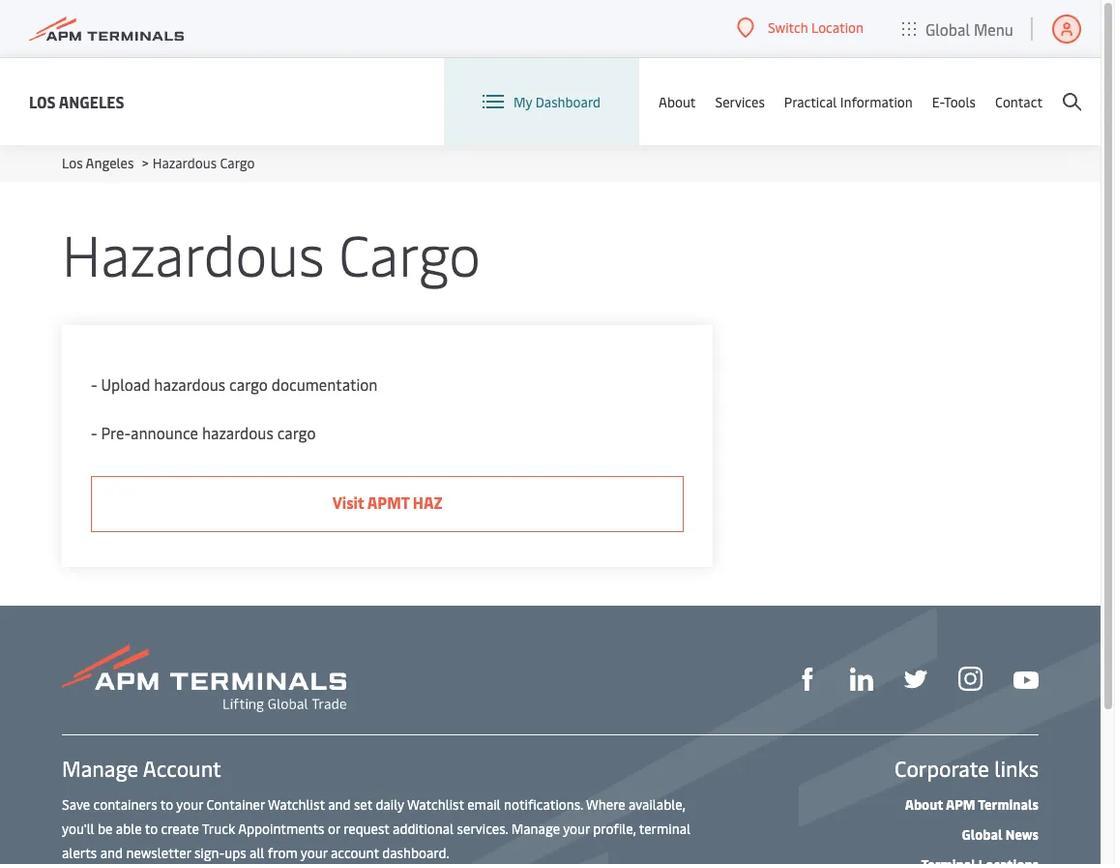 Task type: vqa. For each thing, say whether or not it's contained in the screenshot.
Drivers
no



Task type: describe. For each thing, give the bounding box(es) containing it.
my
[[514, 92, 532, 111]]

global for global news
[[962, 825, 1003, 844]]

hazardous cargo
[[62, 215, 481, 291]]

account
[[331, 844, 379, 862]]

switch location
[[768, 19, 864, 37]]

pre-
[[101, 422, 131, 443]]

email
[[468, 795, 501, 814]]

all
[[250, 844, 265, 862]]

visit
[[333, 492, 364, 513]]

>
[[142, 154, 149, 172]]

- upload hazardous cargo documentation
[[91, 374, 378, 395]]

instagram link
[[959, 665, 983, 691]]

daily
[[376, 795, 404, 814]]

1 vertical spatial and
[[100, 844, 123, 862]]

you tube link
[[1014, 666, 1039, 690]]

0 horizontal spatial cargo
[[220, 154, 255, 172]]

1 vertical spatial cargo
[[339, 215, 481, 291]]

e-tools button
[[933, 58, 976, 145]]

terminal
[[639, 820, 691, 838]]

profile,
[[593, 820, 636, 838]]

global for global menu
[[926, 18, 971, 39]]

alerts
[[62, 844, 97, 862]]

about apm terminals link
[[905, 795, 1039, 814]]

additional
[[393, 820, 454, 838]]

upload
[[101, 374, 150, 395]]

corporate links
[[895, 754, 1039, 783]]

containers
[[93, 795, 157, 814]]

1 vertical spatial hazardous
[[202, 422, 274, 443]]

los angeles
[[29, 90, 124, 112]]

1 vertical spatial hazardous
[[62, 215, 325, 291]]

ups
[[225, 844, 246, 862]]

linkedin__x28_alt_x29__3_ link
[[851, 666, 874, 691]]

contact
[[996, 92, 1043, 111]]

information
[[841, 92, 913, 111]]

where
[[586, 795, 626, 814]]

e-tools
[[933, 92, 976, 111]]

global menu button
[[883, 0, 1033, 58]]

angeles for los angeles
[[59, 90, 124, 112]]

account
[[143, 754, 221, 783]]

1 watchlist from the left
[[268, 795, 325, 814]]

save
[[62, 795, 90, 814]]

switch
[[768, 19, 809, 37]]

linkedin image
[[851, 668, 874, 691]]

newsletter
[[126, 844, 191, 862]]

from
[[268, 844, 298, 862]]

visit apmt haz
[[333, 492, 443, 513]]

container
[[207, 795, 265, 814]]

request
[[344, 820, 390, 838]]

los angeles > hazardous cargo
[[62, 154, 255, 172]]

shape link
[[796, 666, 820, 691]]

about apm terminals
[[905, 795, 1039, 814]]

0 vertical spatial hazardous
[[154, 374, 226, 395]]

los for los angeles > hazardous cargo
[[62, 154, 83, 172]]

announce
[[131, 422, 198, 443]]

available,
[[629, 795, 686, 814]]

1 horizontal spatial cargo
[[277, 422, 316, 443]]

documentation
[[272, 374, 378, 395]]

0 vertical spatial to
[[160, 795, 173, 814]]

0 vertical spatial cargo
[[229, 374, 268, 395]]

practical information
[[785, 92, 913, 111]]

los for los angeles
[[29, 90, 56, 112]]

0 vertical spatial and
[[328, 795, 351, 814]]

apmt footer logo image
[[62, 644, 346, 712]]

0 vertical spatial manage
[[62, 754, 138, 783]]

0 vertical spatial your
[[176, 795, 203, 814]]



Task type: locate. For each thing, give the bounding box(es) containing it.
2 - from the top
[[91, 422, 97, 443]]

to right able
[[145, 820, 158, 838]]

1 horizontal spatial los
[[62, 154, 83, 172]]

global inside global menu button
[[926, 18, 971, 39]]

my dashboard button
[[483, 58, 601, 145]]

0 horizontal spatial manage
[[62, 754, 138, 783]]

hazardous down los angeles > hazardous cargo
[[62, 215, 325, 291]]

tools
[[944, 92, 976, 111]]

0 vertical spatial los
[[29, 90, 56, 112]]

- left upload
[[91, 374, 97, 395]]

notifications.
[[504, 795, 583, 814]]

0 horizontal spatial to
[[145, 820, 158, 838]]

to up create
[[160, 795, 173, 814]]

manage inside save containers to your container watchlist and set daily watchlist email notifications. where available, you'll be able to create truck appointments or request additional services. manage your profile, terminal alerts and newsletter sign-ups all from your account dashboard.
[[512, 820, 560, 838]]

youtube image
[[1014, 671, 1039, 689]]

angeles inside the los angeles link
[[59, 90, 124, 112]]

services
[[716, 92, 765, 111]]

switch location button
[[737, 17, 864, 38]]

los
[[29, 90, 56, 112], [62, 154, 83, 172]]

1 vertical spatial global
[[962, 825, 1003, 844]]

cargo
[[220, 154, 255, 172], [339, 215, 481, 291]]

global news
[[962, 825, 1039, 844]]

- for - pre-announce hazardous cargo
[[91, 422, 97, 443]]

global down about apm terminals link
[[962, 825, 1003, 844]]

manage up save
[[62, 754, 138, 783]]

appointments
[[238, 820, 325, 838]]

location
[[812, 19, 864, 37]]

or
[[328, 820, 340, 838]]

0 vertical spatial global
[[926, 18, 971, 39]]

set
[[354, 795, 373, 814]]

global menu
[[926, 18, 1014, 39]]

hazardous right the >
[[153, 154, 217, 172]]

and left set
[[328, 795, 351, 814]]

angeles for los angeles > hazardous cargo
[[86, 154, 134, 172]]

1 vertical spatial to
[[145, 820, 158, 838]]

visit apmt haz link
[[91, 476, 684, 532]]

cargo down documentation
[[277, 422, 316, 443]]

about for about apm terminals
[[905, 795, 944, 814]]

0 vertical spatial los angeles link
[[29, 90, 124, 114]]

sign-
[[194, 844, 225, 862]]

1 - from the top
[[91, 374, 97, 395]]

hazardous up - pre-announce hazardous cargo
[[154, 374, 226, 395]]

your up create
[[176, 795, 203, 814]]

2 watchlist from the left
[[407, 795, 464, 814]]

about button
[[659, 58, 696, 145]]

services.
[[457, 820, 508, 838]]

be
[[98, 820, 113, 838]]

truck
[[202, 820, 235, 838]]

to
[[160, 795, 173, 814], [145, 820, 158, 838]]

1 vertical spatial los
[[62, 154, 83, 172]]

and
[[328, 795, 351, 814], [100, 844, 123, 862]]

haz
[[413, 492, 443, 513]]

hazardous
[[153, 154, 217, 172], [62, 215, 325, 291]]

cargo
[[229, 374, 268, 395], [277, 422, 316, 443]]

2 vertical spatial your
[[301, 844, 328, 862]]

dashboard.
[[382, 844, 450, 862]]

0 vertical spatial -
[[91, 374, 97, 395]]

1 vertical spatial about
[[905, 795, 944, 814]]

watchlist up additional
[[407, 795, 464, 814]]

1 horizontal spatial and
[[328, 795, 351, 814]]

angeles up los angeles > hazardous cargo
[[59, 90, 124, 112]]

1 horizontal spatial your
[[301, 844, 328, 862]]

0 horizontal spatial los
[[29, 90, 56, 112]]

global left menu
[[926, 18, 971, 39]]

menu
[[974, 18, 1014, 39]]

angeles left the >
[[86, 154, 134, 172]]

0 horizontal spatial and
[[100, 844, 123, 862]]

1 vertical spatial cargo
[[277, 422, 316, 443]]

instagram image
[[959, 667, 983, 691]]

- pre-announce hazardous cargo
[[91, 422, 316, 443]]

0 vertical spatial about
[[659, 92, 696, 111]]

and down be
[[100, 844, 123, 862]]

angeles
[[59, 90, 124, 112], [86, 154, 134, 172]]

apmt
[[367, 492, 410, 513]]

facebook image
[[796, 668, 820, 691]]

manage down the notifications.
[[512, 820, 560, 838]]

watchlist up appointments
[[268, 795, 325, 814]]

- for - upload hazardous cargo documentation
[[91, 374, 97, 395]]

practical information button
[[785, 58, 913, 145]]

los angeles link
[[29, 90, 124, 114], [62, 154, 134, 172]]

about for about
[[659, 92, 696, 111]]

my dashboard
[[514, 92, 601, 111]]

your right from
[[301, 844, 328, 862]]

corporate
[[895, 754, 990, 783]]

hazardous down - upload hazardous cargo documentation
[[202, 422, 274, 443]]

cargo up - pre-announce hazardous cargo
[[229, 374, 268, 395]]

0 horizontal spatial watchlist
[[268, 795, 325, 814]]

0 vertical spatial hazardous
[[153, 154, 217, 172]]

your down the where
[[563, 820, 590, 838]]

dashboard
[[536, 92, 601, 111]]

able
[[116, 820, 142, 838]]

0 vertical spatial angeles
[[59, 90, 124, 112]]

e-
[[933, 92, 944, 111]]

save containers to your container watchlist and set daily watchlist email notifications. where available, you'll be able to create truck appointments or request additional services. manage your profile, terminal alerts and newsletter sign-ups all from your account dashboard.
[[62, 795, 691, 862]]

1 horizontal spatial to
[[160, 795, 173, 814]]

contact button
[[996, 58, 1043, 145]]

0 horizontal spatial your
[[176, 795, 203, 814]]

apm
[[946, 795, 976, 814]]

services button
[[716, 58, 765, 145]]

global
[[926, 18, 971, 39], [962, 825, 1003, 844]]

manage account
[[62, 754, 221, 783]]

1 horizontal spatial watchlist
[[407, 795, 464, 814]]

watchlist
[[268, 795, 325, 814], [407, 795, 464, 814]]

manage
[[62, 754, 138, 783], [512, 820, 560, 838]]

1 vertical spatial los angeles link
[[62, 154, 134, 172]]

2 horizontal spatial your
[[563, 820, 590, 838]]

news
[[1006, 825, 1039, 844]]

1 vertical spatial manage
[[512, 820, 560, 838]]

about left services
[[659, 92, 696, 111]]

about
[[659, 92, 696, 111], [905, 795, 944, 814]]

about left apm
[[905, 795, 944, 814]]

0 horizontal spatial cargo
[[229, 374, 268, 395]]

0 vertical spatial cargo
[[220, 154, 255, 172]]

1 vertical spatial your
[[563, 820, 590, 838]]

your
[[176, 795, 203, 814], [563, 820, 590, 838], [301, 844, 328, 862]]

1 horizontal spatial manage
[[512, 820, 560, 838]]

hazardous
[[154, 374, 226, 395], [202, 422, 274, 443]]

1 horizontal spatial cargo
[[339, 215, 481, 291]]

los inside the los angeles link
[[29, 90, 56, 112]]

0 horizontal spatial about
[[659, 92, 696, 111]]

1 horizontal spatial about
[[905, 795, 944, 814]]

twitter image
[[905, 668, 928, 691]]

1 vertical spatial -
[[91, 422, 97, 443]]

links
[[995, 754, 1039, 783]]

create
[[161, 820, 199, 838]]

fill 44 link
[[905, 666, 928, 691]]

terminals
[[978, 795, 1039, 814]]

practical
[[785, 92, 837, 111]]

global news link
[[962, 825, 1039, 844]]

you'll
[[62, 820, 94, 838]]

1 vertical spatial angeles
[[86, 154, 134, 172]]

- left pre-
[[91, 422, 97, 443]]

-
[[91, 374, 97, 395], [91, 422, 97, 443]]



